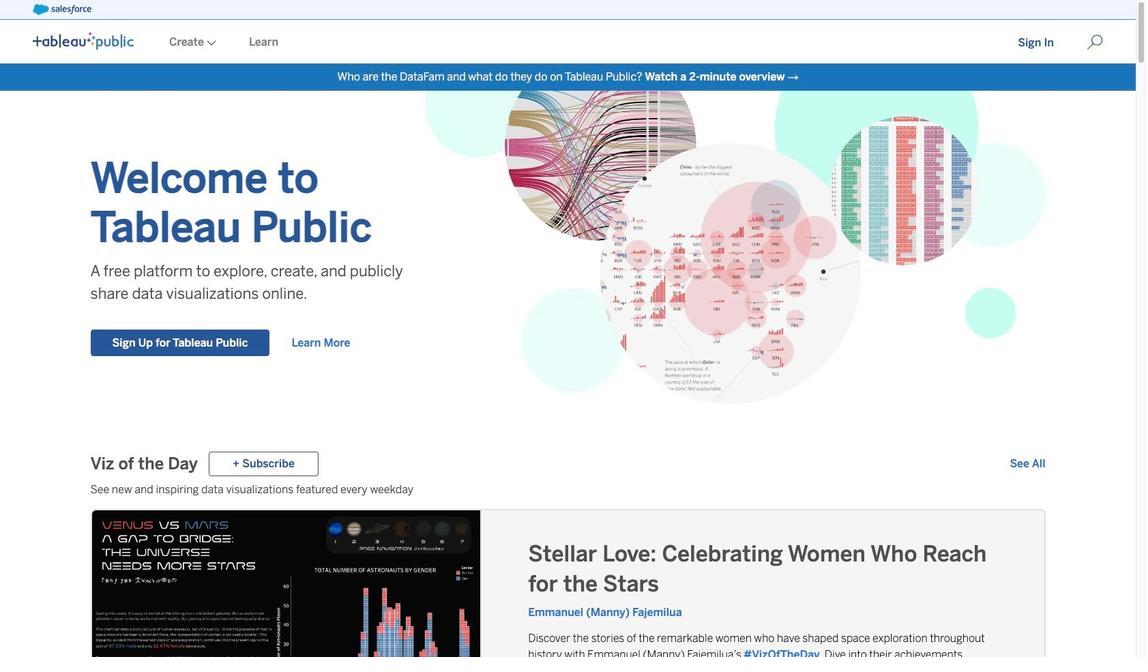 Task type: describe. For each thing, give the bounding box(es) containing it.
tableau public viz of the day image
[[92, 510, 482, 657]]

logo image
[[33, 32, 134, 50]]



Task type: vqa. For each thing, say whether or not it's contained in the screenshot.
logo
yes



Task type: locate. For each thing, give the bounding box(es) containing it.
go to search image
[[1071, 34, 1120, 50]]

see all viz of the day element
[[1010, 456, 1046, 472]]

salesforce logo image
[[33, 4, 91, 15]]

viz of the day heading
[[90, 453, 198, 475]]

see new and inspiring data visualizations featured every weekday element
[[90, 482, 1046, 498]]

create image
[[204, 40, 216, 46]]



